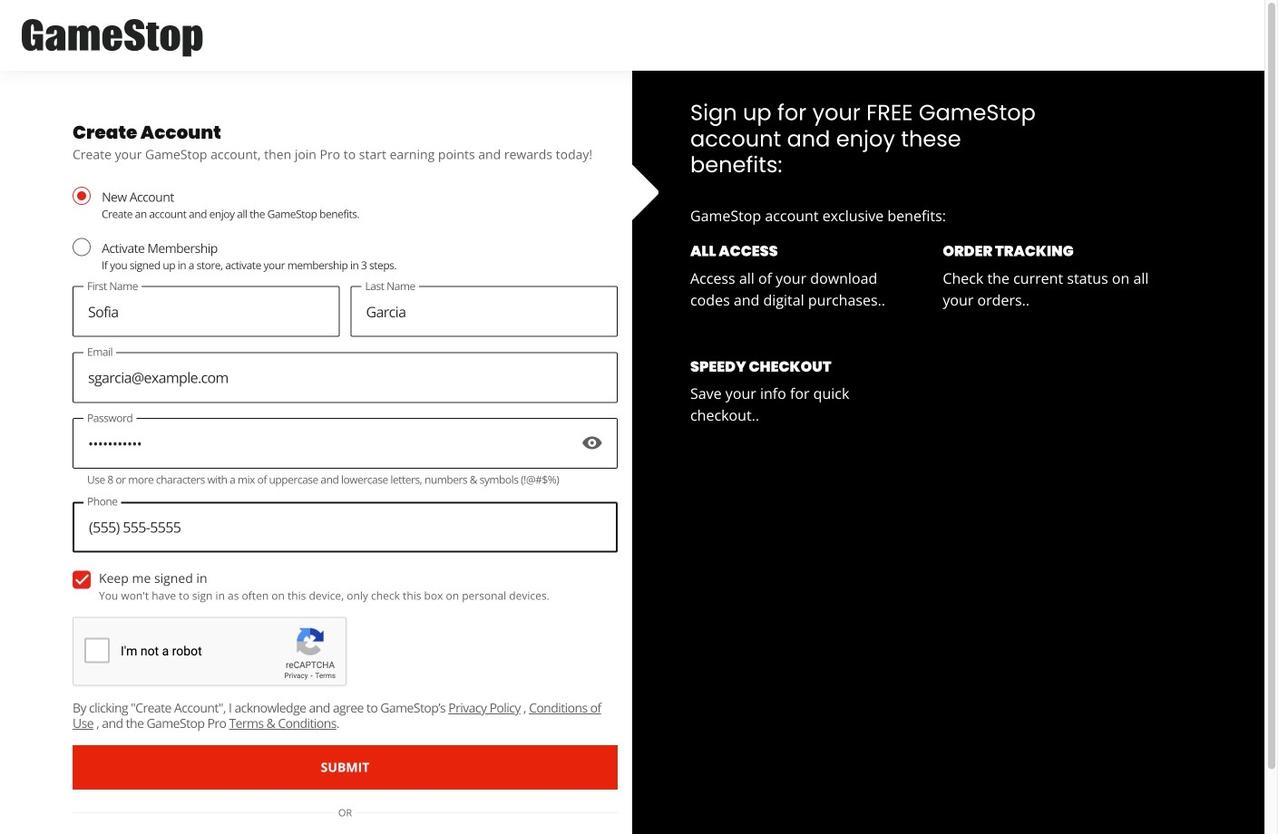 Task type: locate. For each thing, give the bounding box(es) containing it.
None text field
[[73, 286, 340, 337], [73, 352, 618, 403], [73, 502, 618, 553], [73, 286, 340, 337], [73, 352, 618, 403], [73, 502, 618, 553]]

None password field
[[73, 419, 618, 469]]

None text field
[[351, 286, 618, 337]]



Task type: vqa. For each thing, say whether or not it's contained in the screenshot.
text box
yes



Task type: describe. For each thing, give the bounding box(es) containing it.
gamestop image
[[22, 16, 203, 60]]



